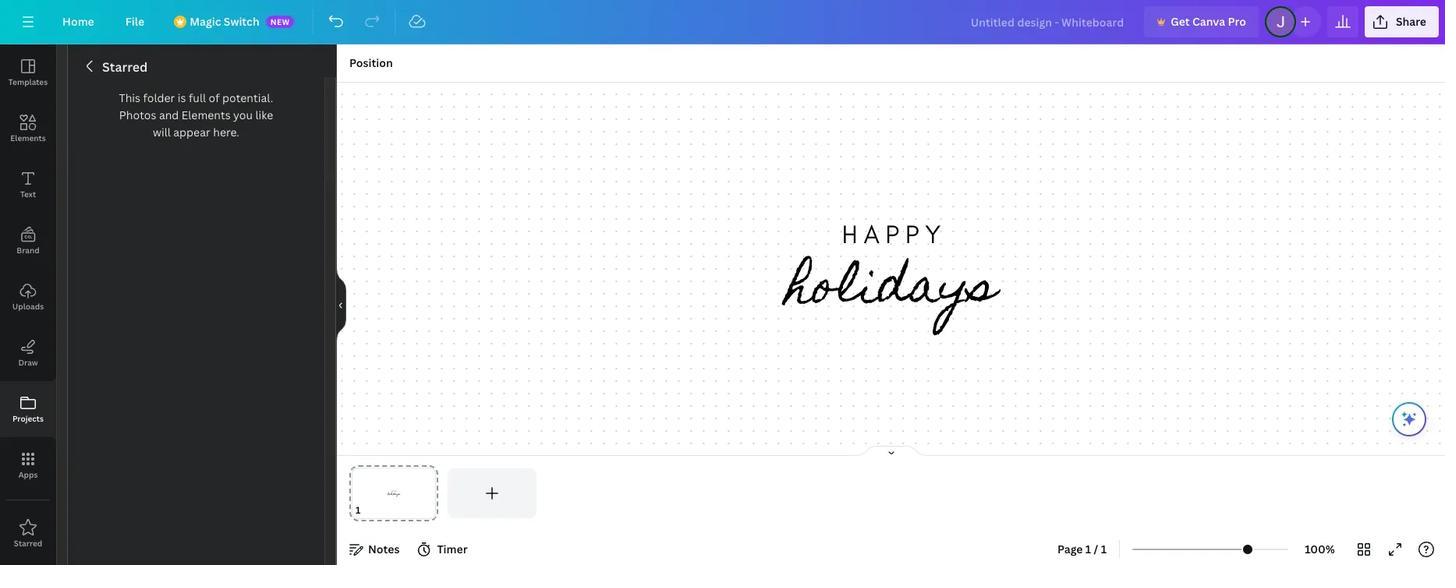 Task type: describe. For each thing, give the bounding box(es) containing it.
like
[[255, 108, 273, 122]]

1 horizontal spatial starred
[[102, 58, 148, 76]]

home
[[62, 14, 94, 29]]

pro
[[1228, 14, 1246, 29]]

full
[[189, 90, 206, 105]]

page
[[1057, 542, 1083, 557]]

brand
[[17, 245, 40, 256]]

share button
[[1365, 6, 1439, 37]]

text button
[[0, 157, 56, 213]]

starred button
[[0, 506, 56, 562]]

notes
[[368, 542, 400, 557]]

you
[[233, 108, 253, 122]]

elements button
[[0, 101, 56, 157]]

home link
[[50, 6, 107, 37]]

1 1 from the left
[[1085, 542, 1091, 557]]

/
[[1094, 542, 1098, 557]]

is
[[178, 90, 186, 105]]

100% button
[[1295, 537, 1345, 562]]

file button
[[113, 6, 157, 37]]

draw button
[[0, 325, 56, 381]]

main menu bar
[[0, 0, 1445, 44]]

page 1 image
[[349, 469, 438, 519]]

templates
[[8, 76, 48, 87]]

potential.
[[222, 90, 273, 105]]

folder
[[143, 90, 175, 105]]

here.
[[213, 125, 239, 140]]

file
[[125, 14, 144, 29]]

magic switch
[[190, 14, 259, 29]]

elements inside 'this folder is full of potential. photos and elements you like will appear here.'
[[182, 108, 231, 122]]

and
[[159, 108, 179, 122]]

share
[[1396, 14, 1426, 29]]

brand button
[[0, 213, 56, 269]]

uploads
[[12, 301, 44, 312]]

holidays
[[786, 241, 996, 340]]

templates button
[[0, 44, 56, 101]]

elements inside elements button
[[10, 133, 46, 143]]

appear
[[173, 125, 210, 140]]



Task type: vqa. For each thing, say whether or not it's contained in the screenshot.
rightmost generate
no



Task type: locate. For each thing, give the bounding box(es) containing it.
timer button
[[412, 537, 474, 562]]

position
[[349, 55, 393, 70]]

0 vertical spatial elements
[[182, 108, 231, 122]]

text
[[20, 189, 36, 200]]

0 horizontal spatial elements
[[10, 133, 46, 143]]

starred inside button
[[14, 538, 42, 549]]

side panel tab list
[[0, 44, 56, 562]]

magic
[[190, 14, 221, 29]]

starred
[[102, 58, 148, 76], [14, 538, 42, 549]]

Design title text field
[[958, 6, 1138, 37]]

1 left / on the right bottom of page
[[1085, 542, 1091, 557]]

elements up text button
[[10, 133, 46, 143]]

canva
[[1192, 14, 1225, 29]]

get
[[1171, 14, 1190, 29]]

elements
[[182, 108, 231, 122], [10, 133, 46, 143]]

projects button
[[0, 381, 56, 437]]

photos
[[119, 108, 156, 122]]

1 right / on the right bottom of page
[[1101, 542, 1107, 557]]

timer
[[437, 542, 468, 557]]

draw
[[18, 357, 38, 368]]

canva assistant image
[[1400, 410, 1419, 429]]

100%
[[1305, 542, 1335, 557]]

1
[[1085, 542, 1091, 557], [1101, 542, 1107, 557]]

will
[[153, 125, 171, 140]]

apps
[[18, 469, 38, 480]]

new
[[270, 16, 290, 27]]

elements down of
[[182, 108, 231, 122]]

starred down apps
[[14, 538, 42, 549]]

get canva pro
[[1171, 14, 1246, 29]]

this folder is full of potential. photos and elements you like will appear here.
[[119, 90, 273, 140]]

hide pages image
[[854, 445, 928, 458]]

projects
[[12, 413, 44, 424]]

0 vertical spatial starred
[[102, 58, 148, 76]]

1 vertical spatial starred
[[14, 538, 42, 549]]

2 1 from the left
[[1101, 542, 1107, 557]]

starred up "this"
[[102, 58, 148, 76]]

notes button
[[343, 537, 406, 562]]

this
[[119, 90, 140, 105]]

hide image
[[336, 267, 346, 342]]

0 horizontal spatial starred
[[14, 538, 42, 549]]

1 horizontal spatial elements
[[182, 108, 231, 122]]

page 1 / 1
[[1057, 542, 1107, 557]]

apps button
[[0, 437, 56, 494]]

1 horizontal spatial 1
[[1101, 542, 1107, 557]]

happy
[[842, 219, 946, 250]]

get canva pro button
[[1144, 6, 1259, 37]]

switch
[[224, 14, 259, 29]]

Page title text field
[[367, 503, 374, 519]]

position button
[[343, 51, 399, 76]]

of
[[209, 90, 220, 105]]

0 horizontal spatial 1
[[1085, 542, 1091, 557]]

1 vertical spatial elements
[[10, 133, 46, 143]]

uploads button
[[0, 269, 56, 325]]



